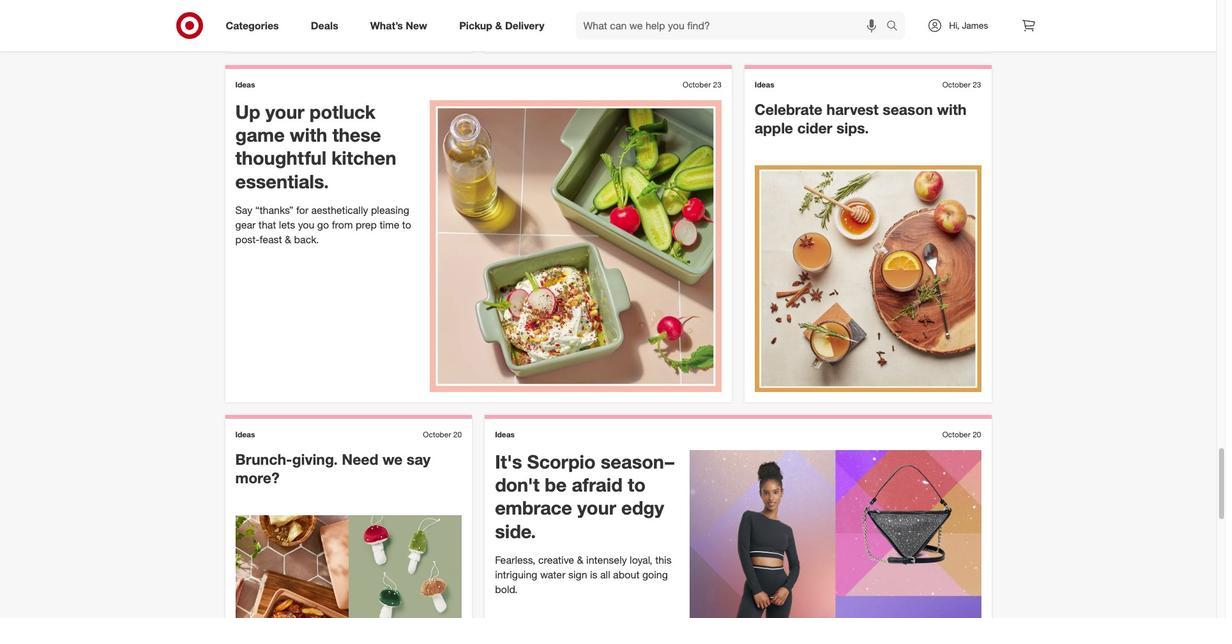 Task type: vqa. For each thing, say whether or not it's contained in the screenshot.
"embrace"
yes



Task type: describe. For each thing, give the bounding box(es) containing it.
october 20 for it's scorpio season–don't be afraid to embrace your edgy side. image
[[943, 430, 981, 439]]

harvest
[[827, 100, 879, 118]]

ideas for brunch-giving. need we say more? image
[[235, 430, 255, 439]]

ideas for up your potluck game with these 
thoughtful kitchen essentials. "image"
[[235, 80, 255, 89]]

scorpio
[[527, 450, 596, 473]]

celebrate
[[755, 100, 823, 118]]

need
[[342, 450, 379, 468]]

say
[[407, 450, 431, 468]]

pleasing
[[371, 204, 409, 216]]

more?
[[235, 469, 280, 486]]

20 for brunch-giving. need we say more? image
[[453, 430, 462, 439]]

brunch-giving. need we say more?
[[235, 450, 431, 486]]

intriguing
[[495, 568, 537, 581]]

up your potluck game with these 
thoughtful kitchen essentials. image
[[430, 100, 722, 392]]

october 20 for brunch-giving. need we say more? image
[[423, 430, 462, 439]]

season
[[883, 100, 933, 118]]

delivery
[[505, 19, 545, 32]]

"thanks"
[[255, 204, 294, 216]]

fearless, creative & intensely loyal, this intriguing water sign is all about going bold.
[[495, 554, 672, 596]]

categories link
[[215, 11, 295, 40]]

to inside it's scorpio season– don't be afraid to embrace your edgy side.
[[628, 473, 646, 496]]

october for brunch-giving. need we say more? image
[[423, 430, 451, 439]]

& inside fearless, creative & intensely loyal, this intriguing water sign is all about going bold.
[[577, 554, 584, 566]]

potluck
[[310, 100, 376, 123]]

game
[[235, 123, 285, 146]]

lets
[[279, 218, 295, 231]]

sign
[[568, 568, 587, 581]]

1 horizontal spatial &
[[495, 19, 502, 32]]

hi,
[[949, 20, 960, 31]]

going
[[643, 568, 668, 581]]

a whodunit dinner party is the nail-biting night in we all need. image
[[690, 0, 981, 42]]

water
[[540, 568, 566, 581]]

hi, james
[[949, 20, 988, 31]]

ideas for it's scorpio season–don't be afraid to embrace your edgy side. image
[[495, 430, 515, 439]]

season–
[[601, 450, 675, 473]]

cider
[[797, 119, 833, 136]]

gear
[[235, 218, 256, 231]]

say
[[235, 204, 252, 216]]

holiday hosting made easy. image
[[235, 0, 462, 42]]

your inside up your potluck game with these thoughtful kitchen essentials.
[[266, 100, 305, 123]]

kitchen
[[332, 147, 396, 170]]

brunch-
[[235, 450, 292, 468]]

is
[[590, 568, 598, 581]]

thoughtful
[[235, 147, 327, 170]]



Task type: locate. For each thing, give the bounding box(es) containing it.
0 horizontal spatial with
[[290, 123, 327, 146]]

your
[[266, 100, 305, 123], [577, 496, 616, 519]]

1 horizontal spatial 20
[[973, 430, 981, 439]]

0 horizontal spatial to
[[402, 218, 411, 231]]

20 for it's scorpio season–don't be afraid to embrace your edgy side. image
[[973, 430, 981, 439]]

23 for celebrate harvest season with apple cider sips. image
[[973, 80, 981, 89]]

1 october 23 from the left
[[683, 80, 722, 89]]

edgy
[[621, 496, 664, 519]]

october for celebrate harvest season with apple cider sips. image
[[943, 80, 971, 89]]

october
[[683, 80, 711, 89], [943, 80, 971, 89], [423, 430, 451, 439], [943, 430, 971, 439]]

to
[[402, 218, 411, 231], [628, 473, 646, 496]]

0 vertical spatial with
[[937, 100, 967, 118]]

0 vertical spatial your
[[266, 100, 305, 123]]

new
[[406, 19, 427, 32]]

we
[[383, 450, 403, 468]]

to right time
[[402, 218, 411, 231]]

search
[[881, 20, 912, 33]]

giving.
[[292, 450, 338, 468]]

23 for up your potluck game with these 
thoughtful kitchen essentials. "image"
[[713, 80, 722, 89]]

1 horizontal spatial to
[[628, 473, 646, 496]]

october 23
[[683, 80, 722, 89], [943, 80, 981, 89]]

1 horizontal spatial with
[[937, 100, 967, 118]]

loyal,
[[630, 554, 653, 566]]

embrace
[[495, 496, 572, 519]]

what's
[[370, 19, 403, 32]]

0 horizontal spatial 20
[[453, 430, 462, 439]]

2 october 20 from the left
[[943, 430, 981, 439]]

october for up your potluck game with these 
thoughtful kitchen essentials. "image"
[[683, 80, 711, 89]]

go
[[317, 218, 329, 231]]

1 october 20 from the left
[[423, 430, 462, 439]]

october 23 for up your potluck game with these 
thoughtful kitchen essentials. "image"
[[683, 80, 722, 89]]

1 vertical spatial &
[[285, 233, 291, 246]]

afraid
[[572, 473, 623, 496]]

it's scorpio season– don't be afraid to embrace your edgy side.
[[495, 450, 675, 543]]

ideas up celebrate
[[755, 80, 775, 89]]

aesthetically
[[311, 204, 368, 216]]

0 horizontal spatial &
[[285, 233, 291, 246]]

2 20 from the left
[[973, 430, 981, 439]]

it's
[[495, 450, 522, 473]]

pickup
[[459, 19, 492, 32]]

0 horizontal spatial 23
[[713, 80, 722, 89]]

0 vertical spatial &
[[495, 19, 502, 32]]

to inside say "thanks" for aesthetically pleasing gear that  lets you go from prep time to post-feast & back.
[[402, 218, 411, 231]]

deals link
[[300, 11, 354, 40]]

2 horizontal spatial &
[[577, 554, 584, 566]]

ideas for celebrate harvest season with apple cider sips. image
[[755, 80, 775, 89]]

post-
[[235, 233, 260, 246]]

all
[[600, 568, 610, 581]]

1 horizontal spatial your
[[577, 496, 616, 519]]

20
[[453, 430, 462, 439], [973, 430, 981, 439]]

celebrate harvest season with apple cider sips. image
[[755, 165, 981, 392]]

What can we help you find? suggestions appear below search field
[[576, 11, 890, 40]]

&
[[495, 19, 502, 32], [285, 233, 291, 246], [577, 554, 584, 566]]

1 horizontal spatial october 23
[[943, 80, 981, 89]]

be
[[545, 473, 567, 496]]

1 23 from the left
[[713, 80, 722, 89]]

23 down what can we help you find? suggestions appear below search box
[[713, 80, 722, 89]]

1 vertical spatial your
[[577, 496, 616, 519]]

23
[[713, 80, 722, 89], [973, 80, 981, 89]]

what's new
[[370, 19, 427, 32]]

feast
[[260, 233, 282, 246]]

with up thoughtful
[[290, 123, 327, 146]]

0 vertical spatial to
[[402, 218, 411, 231]]

for
[[296, 204, 309, 216]]

& inside say "thanks" for aesthetically pleasing gear that  lets you go from prep time to post-feast & back.
[[285, 233, 291, 246]]

2 october 23 from the left
[[943, 80, 981, 89]]

0 horizontal spatial october 23
[[683, 80, 722, 89]]

october 20
[[423, 430, 462, 439], [943, 430, 981, 439]]

& down lets
[[285, 233, 291, 246]]

that
[[259, 218, 276, 231]]

up
[[235, 100, 260, 123]]

1 horizontal spatial october 20
[[943, 430, 981, 439]]

creative
[[538, 554, 574, 566]]

say "thanks" for aesthetically pleasing gear that  lets you go from prep time to post-feast & back.
[[235, 204, 411, 246]]

ideas up "up"
[[235, 80, 255, 89]]

0 horizontal spatial your
[[266, 100, 305, 123]]

bold.
[[495, 583, 518, 596]]

this
[[655, 554, 672, 566]]

time
[[380, 218, 399, 231]]

& right pickup
[[495, 19, 502, 32]]

your down afraid
[[577, 496, 616, 519]]

2 23 from the left
[[973, 80, 981, 89]]

prep
[[356, 218, 377, 231]]

1 vertical spatial with
[[290, 123, 327, 146]]

1 20 from the left
[[453, 430, 462, 439]]

with inside the celebrate harvest season with apple cider sips.
[[937, 100, 967, 118]]

october 23 for celebrate harvest season with apple cider sips. image
[[943, 80, 981, 89]]

with inside up your potluck game with these thoughtful kitchen essentials.
[[290, 123, 327, 146]]

pickup & delivery
[[459, 19, 545, 32]]

with
[[937, 100, 967, 118], [290, 123, 327, 146]]

sips.
[[837, 119, 869, 136]]

up your potluck game with these thoughtful kitchen essentials.
[[235, 100, 396, 193]]

don't
[[495, 473, 540, 496]]

1 horizontal spatial 23
[[973, 80, 981, 89]]

with right the season
[[937, 100, 967, 118]]

celebrate harvest season with apple cider sips.
[[755, 100, 967, 136]]

james
[[962, 20, 988, 31]]

it's scorpio season–don't be afraid to embrace your edgy side. image
[[690, 450, 981, 618]]

apple
[[755, 119, 793, 136]]

to down the 'season–'
[[628, 473, 646, 496]]

these
[[332, 123, 381, 146]]

your inside it's scorpio season– don't be afraid to embrace your edgy side.
[[577, 496, 616, 519]]

side.
[[495, 520, 536, 543]]

2 vertical spatial &
[[577, 554, 584, 566]]

your up game
[[266, 100, 305, 123]]

search button
[[881, 11, 912, 42]]

intensely
[[586, 554, 627, 566]]

0 horizontal spatial october 20
[[423, 430, 462, 439]]

ideas up brunch-
[[235, 430, 255, 439]]

& up sign on the bottom left of page
[[577, 554, 584, 566]]

back.
[[294, 233, 319, 246]]

brunch-giving. need we say more? image
[[235, 515, 462, 618]]

about
[[613, 568, 640, 581]]

essentials.
[[235, 170, 329, 193]]

ideas up it's
[[495, 430, 515, 439]]

october for it's scorpio season–don't be afraid to embrace your edgy side. image
[[943, 430, 971, 439]]

you
[[298, 218, 315, 231]]

deals
[[311, 19, 338, 32]]

ideas
[[235, 80, 255, 89], [755, 80, 775, 89], [235, 430, 255, 439], [495, 430, 515, 439]]

1 vertical spatial to
[[628, 473, 646, 496]]

fearless,
[[495, 554, 536, 566]]

pickup & delivery link
[[448, 11, 561, 40]]

23 down james
[[973, 80, 981, 89]]

from
[[332, 218, 353, 231]]

categories
[[226, 19, 279, 32]]

what's new link
[[359, 11, 443, 40]]



